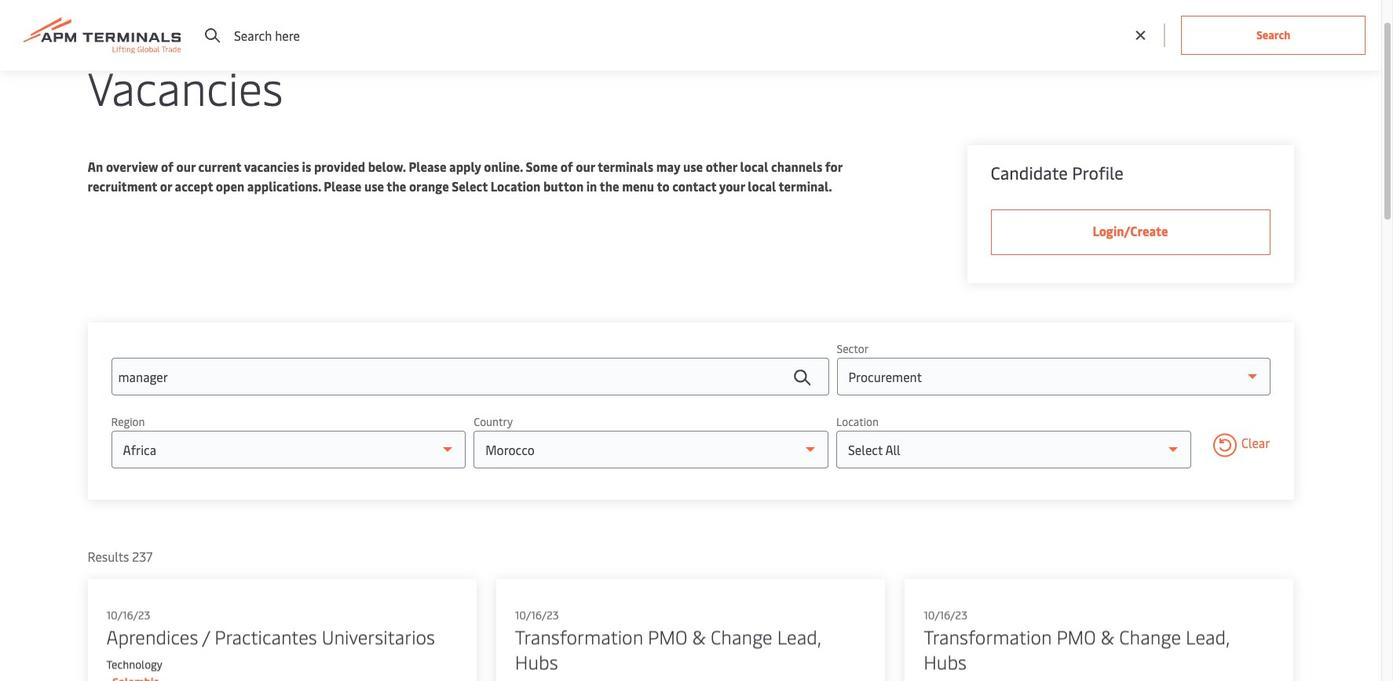 Task type: vqa. For each thing, say whether or not it's contained in the screenshot.
second 10/16/23 13:00 from the right
no



Task type: locate. For each thing, give the bounding box(es) containing it.
1 horizontal spatial the
[[600, 178, 619, 195]]

1 10/16/23 from the left
[[106, 608, 150, 623]]

change
[[711, 624, 773, 650], [1119, 624, 1181, 650]]

location down online.
[[491, 178, 541, 195]]

0 horizontal spatial 10/16/23
[[106, 608, 150, 623]]

of up button on the left
[[561, 158, 573, 175]]

provided
[[314, 158, 365, 175]]

for
[[825, 158, 843, 175]]

1 vertical spatial /
[[202, 624, 210, 650]]

Global search search field
[[220, 0, 1127, 71]]

login/create link
[[991, 210, 1270, 255]]

1 vertical spatial please
[[324, 178, 362, 195]]

transformation
[[515, 624, 643, 650], [924, 624, 1052, 650]]

in
[[586, 178, 597, 195]]

1 horizontal spatial lead,
[[1186, 624, 1230, 650]]

below.
[[368, 158, 406, 175]]

0 horizontal spatial use
[[364, 178, 384, 195]]

please up orange
[[409, 158, 446, 175]]

/ right aprendices
[[202, 624, 210, 650]]

please down provided
[[324, 178, 362, 195]]

1 horizontal spatial 10/16/23
[[515, 608, 559, 623]]

0 horizontal spatial location
[[491, 178, 541, 195]]

10/16/23
[[106, 608, 150, 623], [515, 608, 559, 623], [924, 608, 968, 623]]

pmo
[[648, 624, 688, 650], [1057, 624, 1096, 650]]

1 vertical spatial use
[[364, 178, 384, 195]]

0 horizontal spatial 10/16/23 transformation pmo & change lead, hubs
[[515, 608, 821, 675]]

2 horizontal spatial 10/16/23
[[924, 608, 968, 623]]

237
[[132, 548, 153, 565]]

0 horizontal spatial pmo
[[648, 624, 688, 650]]

location down sector
[[836, 415, 879, 430]]

results
[[88, 548, 129, 565]]

1 horizontal spatial please
[[409, 158, 446, 175]]

use up contact
[[683, 158, 703, 175]]

0 vertical spatial /
[[1258, 27, 1263, 44]]

local right your
[[748, 178, 776, 195]]

0 horizontal spatial please
[[324, 178, 362, 195]]

0 horizontal spatial change
[[711, 624, 773, 650]]

2 hubs from the left
[[924, 650, 967, 675]]

vacancies
[[88, 56, 283, 118]]

1 pmo from the left
[[648, 624, 688, 650]]

use down the below.
[[364, 178, 384, 195]]

0 horizontal spatial lead,
[[777, 624, 821, 650]]

account
[[1305, 27, 1352, 44]]

hubs
[[515, 650, 558, 675], [924, 650, 967, 675]]

2 & from the left
[[1101, 624, 1115, 650]]

1 horizontal spatial our
[[576, 158, 595, 175]]

10/16/23 aprendices / practicantes universitarios technology
[[106, 608, 435, 672]]

2 lead, from the left
[[1186, 624, 1230, 650]]

1 horizontal spatial pmo
[[1057, 624, 1096, 650]]

region
[[111, 415, 145, 430]]

1 horizontal spatial change
[[1119, 624, 1181, 650]]

0 vertical spatial location
[[491, 178, 541, 195]]

vacancies
[[244, 158, 299, 175]]

0 horizontal spatial the
[[387, 178, 406, 195]]

text search text field
[[111, 358, 829, 396]]

/ right login
[[1258, 27, 1263, 44]]

1 horizontal spatial 10/16/23 transformation pmo & change lead, hubs
[[924, 608, 1230, 675]]

0 horizontal spatial &
[[692, 624, 706, 650]]

&
[[692, 624, 706, 650], [1101, 624, 1115, 650]]

please
[[409, 158, 446, 175], [324, 178, 362, 195]]

apply
[[449, 158, 481, 175]]

location
[[491, 178, 541, 195], [836, 415, 879, 430]]

create
[[1266, 27, 1303, 44]]

1 vertical spatial local
[[748, 178, 776, 195]]

1 our from the left
[[176, 158, 196, 175]]

2 our from the left
[[576, 158, 595, 175]]

candidate
[[991, 161, 1068, 185]]

3 10/16/23 from the left
[[924, 608, 968, 623]]

0 vertical spatial local
[[740, 158, 768, 175]]

of
[[161, 158, 174, 175], [561, 158, 573, 175]]

login
[[1225, 27, 1255, 44]]

/
[[1258, 27, 1263, 44], [202, 624, 210, 650]]

the right in
[[600, 178, 619, 195]]

our
[[176, 158, 196, 175], [576, 158, 595, 175]]

or
[[160, 178, 172, 195]]

of up or
[[161, 158, 174, 175]]

0 horizontal spatial of
[[161, 158, 174, 175]]

terminals
[[598, 158, 654, 175]]

1 horizontal spatial of
[[561, 158, 573, 175]]

use
[[683, 158, 703, 175], [364, 178, 384, 195]]

country
[[474, 415, 513, 430]]

sector
[[837, 342, 869, 357]]

1 horizontal spatial hubs
[[924, 650, 967, 675]]

10/16/23 transformation pmo & change lead, hubs
[[515, 608, 821, 675], [924, 608, 1230, 675]]

our up accept
[[176, 158, 196, 175]]

0 vertical spatial please
[[409, 158, 446, 175]]

1 horizontal spatial /
[[1258, 27, 1263, 44]]

lead,
[[777, 624, 821, 650], [1186, 624, 1230, 650]]

0 horizontal spatial our
[[176, 158, 196, 175]]

login / create account
[[1225, 27, 1352, 44]]

local up your
[[740, 158, 768, 175]]

1 horizontal spatial use
[[683, 158, 703, 175]]

menu
[[622, 178, 654, 195]]

2 change from the left
[[1119, 624, 1181, 650]]

1 vertical spatial location
[[836, 415, 879, 430]]

local
[[740, 158, 768, 175], [748, 178, 776, 195]]

1 10/16/23 transformation pmo & change lead, hubs from the left
[[515, 608, 821, 675]]

0 vertical spatial use
[[683, 158, 703, 175]]

0 horizontal spatial transformation
[[515, 624, 643, 650]]

0 horizontal spatial hubs
[[515, 650, 558, 675]]

use inside an overview of our current vacancies is provided below. please apply online. some of our terminals may use other local channels for recruitment or accept open applications.
[[683, 158, 703, 175]]

login/create
[[1093, 222, 1168, 240]]

our up in
[[576, 158, 595, 175]]

1 horizontal spatial transformation
[[924, 624, 1052, 650]]

2 transformation from the left
[[924, 624, 1052, 650]]

1 horizontal spatial &
[[1101, 624, 1115, 650]]

the down the below.
[[387, 178, 406, 195]]

0 horizontal spatial /
[[202, 624, 210, 650]]

an
[[88, 158, 103, 175]]

results 237
[[88, 548, 153, 565]]

1 change from the left
[[711, 624, 773, 650]]

None submit
[[1182, 16, 1366, 55]]

the
[[387, 178, 406, 195], [600, 178, 619, 195]]



Task type: describe. For each thing, give the bounding box(es) containing it.
local inside an overview of our current vacancies is provided below. please apply online. some of our terminals may use other local channels for recruitment or accept open applications.
[[740, 158, 768, 175]]

/ inside 10/16/23 aprendices / practicantes universitarios technology
[[202, 624, 210, 650]]

universitarios
[[322, 624, 435, 650]]

1 horizontal spatial location
[[836, 415, 879, 430]]

2 10/16/23 from the left
[[515, 608, 559, 623]]

practicantes
[[215, 624, 317, 650]]

may
[[656, 158, 680, 175]]

to
[[657, 178, 670, 195]]

profile
[[1072, 161, 1124, 185]]

clear button
[[1213, 434, 1270, 460]]

your
[[719, 178, 745, 195]]

1 lead, from the left
[[777, 624, 821, 650]]

channels
[[771, 158, 823, 175]]

please inside an overview of our current vacancies is provided below. please apply online. some of our terminals may use other local channels for recruitment or accept open applications.
[[409, 158, 446, 175]]

select
[[452, 178, 488, 195]]

orange
[[409, 178, 449, 195]]

2 10/16/23 transformation pmo & change lead, hubs from the left
[[924, 608, 1230, 675]]

2 the from the left
[[600, 178, 619, 195]]

current
[[198, 158, 241, 175]]

an overview of our current vacancies is provided below. please apply online. some of our terminals may use other local channels for recruitment or accept open applications.
[[88, 158, 843, 195]]

login / create account link
[[1196, 0, 1352, 71]]

online.
[[484, 158, 523, 175]]

1 & from the left
[[692, 624, 706, 650]]

1 transformation from the left
[[515, 624, 643, 650]]

other
[[706, 158, 737, 175]]

1 the from the left
[[387, 178, 406, 195]]

please use the orange select location button in the menu to contact your local terminal.
[[324, 178, 832, 195]]

technology
[[106, 657, 163, 672]]

2 of from the left
[[561, 158, 573, 175]]

candidate profile
[[991, 161, 1124, 185]]

clear
[[1242, 434, 1270, 451]]

10/16/23 inside 10/16/23 aprendices / practicantes universitarios technology
[[106, 608, 150, 623]]

contact
[[672, 178, 717, 195]]

open
[[216, 178, 244, 195]]

2 pmo from the left
[[1057, 624, 1096, 650]]

accept
[[175, 178, 213, 195]]

some
[[526, 158, 558, 175]]

1 of from the left
[[161, 158, 174, 175]]

button
[[543, 178, 584, 195]]

recruitment
[[88, 178, 157, 195]]

overview
[[106, 158, 158, 175]]

applications.
[[247, 178, 321, 195]]

1 hubs from the left
[[515, 650, 558, 675]]

is
[[302, 158, 311, 175]]

aprendices
[[106, 624, 198, 650]]

terminal.
[[779, 178, 832, 195]]



